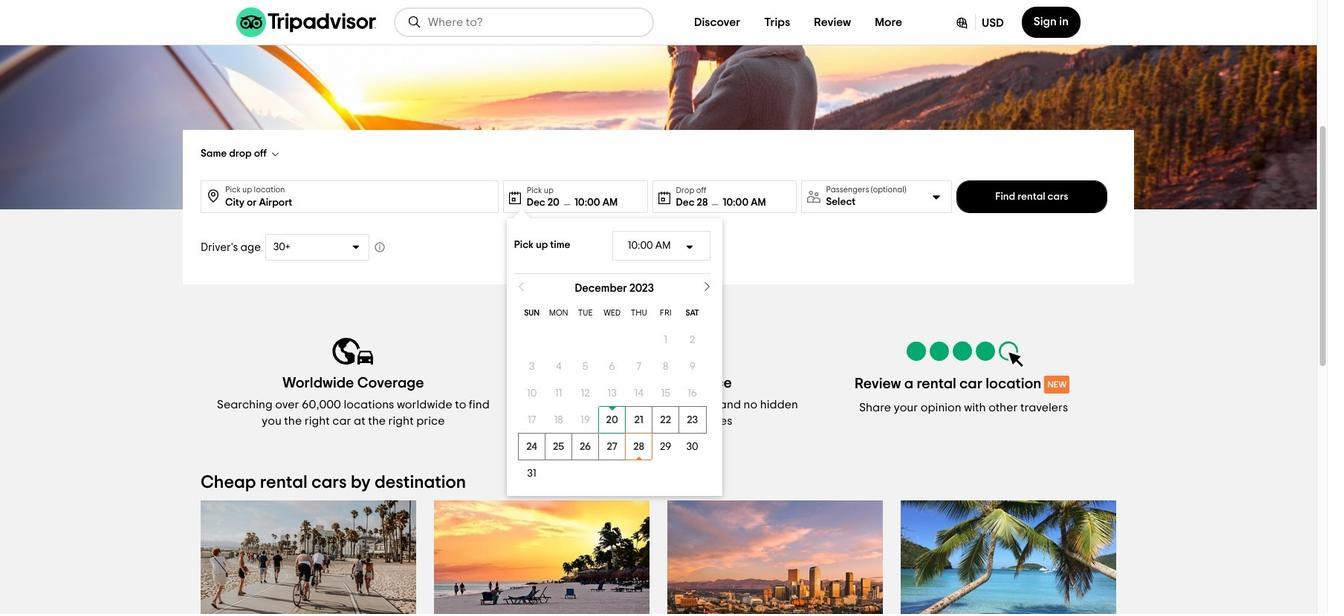 Task type: locate. For each thing, give the bounding box(es) containing it.
mon dec 18 2023 cell
[[545, 407, 572, 434]]

wed dec 06 2023 cell
[[599, 354, 626, 381]]

tue dec 19 2023 cell
[[572, 407, 599, 434]]

sat dec 09 2023 cell
[[679, 354, 706, 381]]

row
[[519, 300, 706, 327], [519, 327, 706, 354], [519, 354, 706, 381], [519, 381, 706, 407], [519, 407, 706, 434], [519, 434, 706, 461]]

sun dec 03 2023 cell
[[519, 354, 545, 381]]

City or Airport text field
[[225, 181, 492, 211]]

grid
[[507, 283, 722, 488]]

fri dec 08 2023 cell
[[653, 354, 679, 381]]

1 row from the top
[[519, 300, 706, 327]]

mon dec 25 2023 cell
[[545, 434, 572, 461]]

thu dec 21 2023 cell
[[626, 407, 653, 434]]

sat dec 23 2023 cell
[[679, 407, 706, 434]]

None search field
[[396, 9, 653, 36]]

Search search field
[[428, 16, 641, 29]]

tue dec 12 2023 cell
[[572, 381, 599, 407]]

fri dec 15 2023 cell
[[653, 381, 679, 407]]

tripadvisor image
[[236, 7, 376, 37]]

tue dec 05 2023 cell
[[572, 354, 599, 381]]

sun dec 10 2023 cell
[[519, 381, 545, 407]]

wed dec 20 2023 cell
[[599, 407, 626, 434]]

fri dec 29 2023 cell
[[653, 434, 679, 461]]

row group
[[519, 327, 711, 488]]

sat dec 30 2023 cell
[[679, 434, 706, 461]]

3 row from the top
[[519, 354, 706, 381]]

thu dec 07 2023 cell
[[626, 354, 653, 381]]

mon dec 04 2023 cell
[[545, 354, 572, 381]]

sun dec 31 2023 cell
[[519, 461, 545, 488]]

sun dec 24 2023 cell
[[519, 434, 545, 461]]



Task type: vqa. For each thing, say whether or not it's contained in the screenshot.
the leftmost 2
no



Task type: describe. For each thing, give the bounding box(es) containing it.
5 row from the top
[[519, 407, 706, 434]]

wed dec 13 2023 cell
[[599, 381, 626, 407]]

sat dec 16 2023 cell
[[679, 381, 706, 407]]

wed dec 27 2023 cell
[[599, 434, 626, 461]]

fri dec 22 2023 cell
[[653, 407, 679, 434]]

sat dec 02 2023 cell
[[679, 327, 706, 354]]

tue dec 26 2023 cell
[[572, 434, 599, 461]]

thu dec 14 2023 cell
[[626, 381, 653, 407]]

thu dec 28 2023 cell
[[626, 434, 653, 461]]

4 row from the top
[[519, 381, 706, 407]]

6 row from the top
[[519, 434, 706, 461]]

fri dec 01 2023 cell
[[653, 327, 679, 354]]

search image
[[407, 15, 422, 30]]

2 row from the top
[[519, 327, 706, 354]]

mon dec 11 2023 cell
[[545, 381, 572, 407]]

sun dec 17 2023 cell
[[519, 407, 545, 434]]



